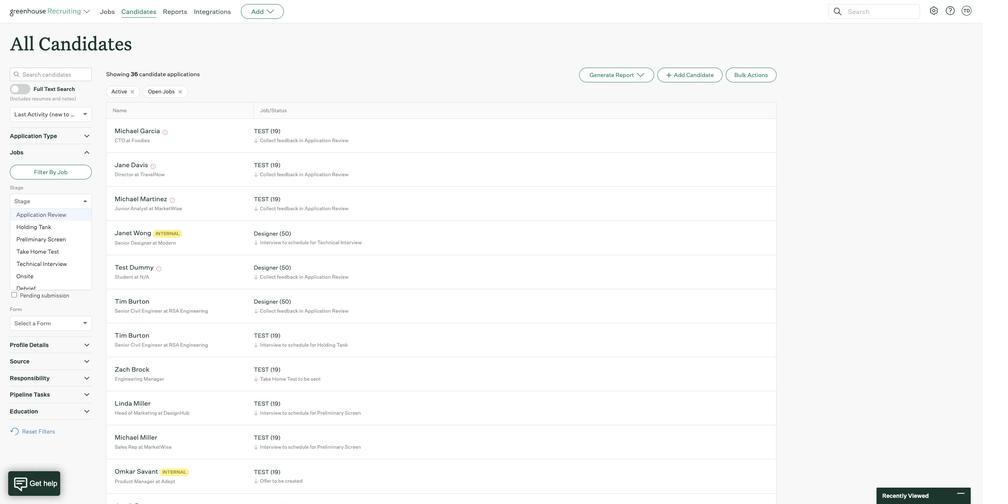 Task type: describe. For each thing, give the bounding box(es) containing it.
td
[[964, 8, 971, 14]]

list box inside stage "element"
[[10, 209, 91, 295]]

student at n/a
[[115, 274, 149, 280]]

recently viewed
[[883, 493, 930, 499]]

feedback for michael garcia
[[277, 137, 298, 143]]

feedback for jane davis
[[277, 171, 298, 177]]

in for jane davis
[[300, 171, 304, 177]]

details
[[29, 341, 49, 348]]

test for product manager at adept
[[254, 469, 269, 476]]

michael martinez
[[115, 195, 167, 203]]

test for junior analyst at marketwise
[[254, 196, 269, 203]]

linda miller link
[[115, 399, 151, 409]]

to inside test (19) take home test to be sent
[[298, 376, 303, 382]]

engineering for designer (50)
[[180, 308, 208, 314]]

jane davis
[[115, 161, 148, 169]]

home inside test (19) take home test to be sent
[[272, 376, 286, 382]]

michael garcia link
[[115, 127, 160, 136]]

tim burton link for test
[[115, 331, 150, 341]]

test for director at travelnow
[[254, 162, 269, 169]]

application review
[[16, 211, 67, 218]]

0 horizontal spatial jobs
[[10, 149, 23, 156]]

submission
[[41, 292, 69, 299]]

in for michael martinez
[[300, 205, 304, 212]]

collect for jane davis
[[260, 171, 276, 177]]

designer for student at n/a
[[254, 264, 278, 271]]

take home test
[[16, 248, 59, 255]]

open jobs
[[148, 88, 175, 95]]

1 senior from the top
[[115, 240, 130, 246]]

take home test to be sent link
[[253, 375, 323, 383]]

bulk actions
[[735, 71, 769, 78]]

1 vertical spatial post
[[26, 260, 38, 267]]

at inside linda miller head of marketing at designhub
[[158, 410, 163, 416]]

0 vertical spatial stage
[[10, 184, 23, 191]]

test (19) interview to schedule for holding tank
[[254, 332, 348, 348]]

reached
[[10, 215, 30, 221]]

omkar savant link
[[115, 468, 158, 477]]

(19) for sales rep at marketwise
[[271, 434, 281, 441]]

dummy
[[130, 263, 154, 272]]

jobs link
[[100, 7, 115, 16]]

test for head of marketing at designhub
[[254, 400, 269, 407]]

0 vertical spatial be
[[27, 278, 34, 284]]

education
[[10, 408, 38, 415]]

reports link
[[163, 7, 188, 16]]

janet wong
[[115, 229, 151, 237]]

0 vertical spatial form
[[10, 306, 22, 312]]

michael miller sales rep at marketwise
[[115, 434, 172, 450]]

marketwise inside michael miller sales rep at marketwise
[[144, 444, 172, 450]]

tank inside option
[[38, 224, 51, 230]]

michael garcia has been in application review for more than 5 days image
[[162, 130, 169, 135]]

candidate
[[687, 71, 715, 78]]

tim burton link for designer
[[115, 297, 150, 307]]

linda
[[115, 399, 132, 408]]

test for senior civil engineer at rsa engineering
[[254, 332, 269, 339]]

full
[[34, 86, 43, 92]]

greenhouse recruiting image
[[10, 7, 84, 16]]

designer (50) collect feedback in application review for student at n/a
[[254, 264, 349, 280]]

applications
[[167, 71, 200, 78]]

rep
[[128, 444, 138, 450]]

cto
[[115, 137, 125, 143]]

burton for test
[[128, 331, 150, 340]]

integrations
[[194, 7, 231, 16]]

holding inside test (19) interview to schedule for holding tank
[[318, 342, 336, 348]]

1 vertical spatial candidates
[[39, 31, 132, 55]]

1 vertical spatial job
[[10, 246, 19, 252]]

showing
[[106, 71, 130, 78]]

(50) for janet wong
[[280, 230, 291, 237]]

1 vertical spatial submitted
[[39, 260, 67, 267]]

screen inside option
[[48, 236, 66, 243]]

add for add candidate
[[675, 71, 686, 78]]

5 collect feedback in application review link from the top
[[253, 307, 351, 315]]

michael martinez link
[[115, 195, 167, 204]]

test inside option
[[48, 248, 59, 255]]

application inside option
[[16, 211, 46, 218]]

reached milestone element
[[10, 215, 92, 245]]

collect feedback in application review link for jane davis
[[253, 171, 351, 178]]

foodies
[[132, 137, 150, 143]]

travelnow
[[140, 171, 165, 177]]

to for senior designer at modern
[[283, 240, 287, 246]]

collect for michael garcia
[[260, 137, 276, 143]]

review for michael garcia
[[332, 137, 349, 143]]

report
[[616, 71, 635, 78]]

type
[[43, 132, 57, 139]]

brock
[[132, 365, 150, 374]]

checkmark image
[[14, 86, 20, 92]]

engineering inside zach brock engineering manager
[[115, 376, 143, 382]]

test (19) interview to schedule for preliminary screen for linda miller
[[254, 400, 361, 416]]

search
[[57, 86, 75, 92]]

by
[[49, 168, 56, 175]]

holding tank option
[[10, 221, 91, 233]]

filter by job
[[34, 168, 68, 175]]

engineer for designer (50)
[[142, 308, 162, 314]]

add candidate
[[675, 71, 715, 78]]

junior analyst at marketwise
[[115, 205, 182, 212]]

filter by job button
[[10, 165, 92, 179]]

0 vertical spatial marketwise
[[155, 205, 182, 212]]

miller for linda miller
[[134, 399, 151, 408]]

To be sent checkbox
[[11, 278, 17, 283]]

0 vertical spatial sent
[[35, 278, 45, 284]]

test (19) collect feedback in application review for jane davis
[[254, 162, 349, 177]]

recently
[[883, 493, 908, 499]]

to for senior civil engineer at rsa engineering
[[283, 342, 287, 348]]

test dummy
[[115, 263, 154, 272]]

tank inside test (19) interview to schedule for holding tank
[[337, 342, 348, 348]]

a
[[32, 320, 36, 327]]

5 in from the top
[[300, 308, 304, 314]]

screen for michael miller
[[345, 444, 361, 450]]

reached milestone
[[10, 215, 54, 221]]

generate report
[[590, 71, 635, 78]]

1 horizontal spatial jobs
[[100, 7, 115, 16]]

collect feedback in application review link for michael garcia
[[253, 136, 351, 144]]

all
[[10, 31, 34, 55]]

omkar
[[115, 468, 135, 476]]

preliminary for michael miller
[[318, 444, 344, 450]]

burton for designer
[[128, 297, 150, 306]]

designer (50) collect feedback in application review for senior civil engineer at rsa engineering
[[254, 298, 349, 314]]

feedback for test dummy
[[277, 274, 298, 280]]

tim for designer
[[115, 297, 127, 306]]

holding inside option
[[16, 224, 37, 230]]

take home test option
[[10, 246, 91, 258]]

last activity (new to old)
[[14, 111, 81, 118]]

created
[[285, 478, 303, 484]]

1 horizontal spatial test
[[115, 263, 128, 272]]

collect for test dummy
[[260, 274, 276, 280]]

designer for senior civil engineer at rsa engineering
[[254, 298, 278, 305]]

showing 36 candidate applications
[[106, 71, 200, 78]]

collect feedback in application review link for michael martinez
[[253, 205, 351, 212]]

add candidate link
[[658, 68, 723, 82]]

interview to schedule for preliminary screen link for michael miller
[[253, 443, 363, 451]]

candidate
[[139, 71, 166, 78]]

3 (50) from the top
[[280, 298, 291, 305]]

technical inside designer (50) interview to schedule for technical interview
[[318, 240, 340, 246]]

be inside test (19) offer to be created
[[278, 478, 284, 484]]

to be sent
[[20, 278, 45, 284]]

director at travelnow
[[115, 171, 165, 177]]

reset filters
[[22, 428, 55, 435]]

add for add
[[251, 7, 264, 16]]

senior for test (19)
[[115, 342, 130, 348]]

product
[[115, 478, 133, 485]]

integrations link
[[194, 7, 231, 16]]

interview to schedule for technical interview link
[[253, 239, 364, 247]]

application for student at n/a
[[305, 274, 331, 280]]

application for director at travelnow
[[305, 171, 331, 177]]

preliminary screen option
[[10, 233, 91, 246]]

review for jane davis
[[332, 171, 349, 177]]

filter
[[34, 168, 48, 175]]

interview to schedule for holding tank link
[[253, 341, 350, 349]]

reset filters button
[[10, 424, 59, 439]]

(19) for director at travelnow
[[271, 162, 281, 169]]

zach brock engineering manager
[[115, 365, 164, 382]]

internal for omkar savant
[[163, 469, 187, 475]]

savant
[[137, 468, 158, 476]]

marketing
[[134, 410, 157, 416]]

job post submitted element
[[10, 245, 92, 276]]

1 vertical spatial stage
[[14, 198, 30, 205]]

garcia
[[140, 127, 160, 135]]

tim burton senior civil engineer at rsa engineering for designer
[[115, 297, 208, 314]]

(50) for test dummy
[[280, 264, 291, 271]]

application for junior analyst at marketwise
[[305, 205, 331, 212]]

0 vertical spatial milestone
[[31, 215, 54, 221]]

responsibility
[[10, 375, 50, 382]]

senior for designer (50)
[[115, 308, 130, 314]]

for for tim burton
[[310, 342, 317, 348]]

to
[[20, 278, 26, 284]]

reports
[[163, 7, 188, 16]]

5 collect from the top
[[260, 308, 276, 314]]

cto at foodies
[[115, 137, 150, 143]]

application for cto at foodies
[[305, 137, 331, 143]]

to for product manager at adept
[[273, 478, 277, 484]]

0 vertical spatial submitted
[[31, 246, 55, 252]]

job inside button
[[58, 168, 68, 175]]

candidate reports are now available! apply filters and select "view in app" element
[[580, 68, 655, 82]]

stage element
[[10, 184, 92, 295]]

job/status
[[260, 107, 287, 114]]

tim burton senior civil engineer at rsa engineering for test
[[115, 331, 208, 348]]



Task type: locate. For each thing, give the bounding box(es) containing it.
job post submitted down take home test
[[14, 260, 67, 267]]

1 horizontal spatial tank
[[337, 342, 348, 348]]

2 vertical spatial michael
[[115, 434, 139, 442]]

interview inside option
[[43, 260, 67, 267]]

michael inside michael miller sales rep at marketwise
[[115, 434, 139, 442]]

2 test (19) interview to schedule for preliminary screen from the top
[[254, 434, 361, 450]]

job up onsite
[[14, 260, 24, 267]]

senior down "janet"
[[115, 240, 130, 246]]

3 senior from the top
[[115, 342, 130, 348]]

2 vertical spatial senior
[[115, 342, 130, 348]]

0 vertical spatial test
[[48, 248, 59, 255]]

n/a
[[140, 274, 149, 280]]

be
[[27, 278, 34, 284], [304, 376, 310, 382], [278, 478, 284, 484]]

viewed
[[909, 493, 930, 499]]

michael martinez has been in application review for more than 5 days image
[[169, 198, 176, 203]]

preliminary for linda miller
[[318, 410, 344, 416]]

post down preliminary screen
[[20, 246, 30, 252]]

0 vertical spatial tim
[[115, 297, 127, 306]]

1 vertical spatial job post submitted
[[14, 260, 67, 267]]

Pending submission checkbox
[[11, 292, 17, 298]]

be inside test (19) take home test to be sent
[[304, 376, 310, 382]]

2 tim burton senior civil engineer at rsa engineering from the top
[[115, 331, 208, 348]]

tim burton link up zach brock link
[[115, 331, 150, 341]]

onsite option
[[10, 270, 91, 283]]

be down interview to schedule for holding tank link
[[304, 376, 310, 382]]

1 vertical spatial engineering
[[180, 342, 208, 348]]

jane
[[115, 161, 130, 169]]

1 vertical spatial tim burton senior civil engineer at rsa engineering
[[115, 331, 208, 348]]

1 vertical spatial test (19) collect feedback in application review
[[254, 162, 349, 177]]

2 vertical spatial be
[[278, 478, 284, 484]]

3 schedule from the top
[[288, 410, 309, 416]]

interview to schedule for preliminary screen link for linda miller
[[253, 409, 363, 417]]

collect feedback in application review link for test dummy
[[253, 273, 351, 281]]

adept
[[161, 478, 175, 485]]

active
[[112, 88, 127, 95]]

36
[[131, 71, 138, 78]]

8 (19) from the top
[[271, 469, 281, 476]]

3 collect from the top
[[260, 205, 276, 212]]

test (19) offer to be created
[[254, 469, 303, 484]]

0 vertical spatial senior
[[115, 240, 130, 246]]

(19) for cto at foodies
[[271, 128, 281, 135]]

test (19) interview to schedule for preliminary screen for michael miller
[[254, 434, 361, 450]]

senior up zach
[[115, 342, 130, 348]]

michael up junior
[[115, 195, 139, 203]]

test (19) collect feedback in application review for michael garcia
[[254, 128, 349, 143]]

martinez
[[140, 195, 167, 203]]

in for michael garcia
[[300, 137, 304, 143]]

test inside test (19) interview to schedule for holding tank
[[254, 332, 269, 339]]

designer (50) collect feedback in application review down the interview to schedule for technical interview link
[[254, 264, 349, 280]]

5 test from the top
[[254, 366, 269, 373]]

application review option
[[10, 209, 91, 221]]

bulk actions link
[[726, 68, 777, 82]]

5 feedback from the top
[[277, 308, 298, 314]]

submitted down take home test option
[[39, 260, 67, 267]]

3 in from the top
[[300, 205, 304, 212]]

1 vertical spatial test (19) interview to schedule for preliminary screen
[[254, 434, 361, 450]]

(includes
[[10, 96, 31, 102]]

to inside designer (50) interview to schedule for technical interview
[[283, 240, 287, 246]]

6 test from the top
[[254, 400, 269, 407]]

0 vertical spatial preliminary
[[16, 236, 46, 243]]

2 civil from the top
[[131, 342, 141, 348]]

jane davis link
[[115, 161, 148, 170]]

tim up zach
[[115, 331, 127, 340]]

janet
[[115, 229, 132, 237]]

michael garcia
[[115, 127, 160, 135]]

designer inside designer (50) interview to schedule for technical interview
[[254, 230, 278, 237]]

(19)
[[271, 128, 281, 135], [271, 162, 281, 169], [271, 196, 281, 203], [271, 332, 281, 339], [271, 366, 281, 373], [271, 400, 281, 407], [271, 434, 281, 441], [271, 469, 281, 476]]

tim burton senior civil engineer at rsa engineering up 'brock'
[[115, 331, 208, 348]]

michael
[[115, 127, 139, 135], [115, 195, 139, 203], [115, 434, 139, 442]]

marketwise
[[155, 205, 182, 212], [144, 444, 172, 450]]

1 collect from the top
[[260, 137, 276, 143]]

pipeline tasks
[[10, 391, 50, 398]]

director
[[115, 171, 134, 177]]

2 vertical spatial preliminary
[[318, 444, 344, 450]]

4 feedback from the top
[[277, 274, 298, 280]]

6 (19) from the top
[[271, 400, 281, 407]]

0 vertical spatial holding
[[16, 224, 37, 230]]

0 vertical spatial home
[[30, 248, 46, 255]]

form right the a
[[37, 320, 51, 327]]

1 horizontal spatial take
[[260, 376, 271, 382]]

1 vertical spatial be
[[304, 376, 310, 382]]

tim burton link down student at n/a
[[115, 297, 150, 307]]

(50) inside designer (50) interview to schedule for technical interview
[[280, 230, 291, 237]]

1 vertical spatial interview to schedule for preliminary screen link
[[253, 443, 363, 451]]

1 vertical spatial jobs
[[163, 88, 175, 95]]

add button
[[241, 4, 284, 19]]

test dummy has been in application review for more than 5 days image
[[155, 267, 163, 272]]

application for senior civil engineer at rsa engineering
[[305, 308, 331, 314]]

0 horizontal spatial test
[[48, 248, 59, 255]]

last activity (new to old) option
[[14, 111, 81, 118]]

michael for michael martinez
[[115, 195, 139, 203]]

pending
[[20, 292, 40, 299]]

0 vertical spatial civil
[[131, 308, 141, 314]]

full text search (includes resumes and notes)
[[10, 86, 76, 102]]

2 vertical spatial engineering
[[115, 376, 143, 382]]

0 vertical spatial internal
[[156, 231, 180, 237]]

0 vertical spatial take
[[16, 248, 29, 255]]

jobs
[[100, 7, 115, 16], [163, 88, 175, 95], [10, 149, 23, 156]]

be left created
[[278, 478, 284, 484]]

2 vertical spatial screen
[[345, 444, 361, 450]]

job post submitted down preliminary screen
[[10, 246, 55, 252]]

home inside take home test option
[[30, 248, 46, 255]]

select a form
[[14, 320, 51, 327]]

form element
[[10, 306, 92, 336]]

0 vertical spatial test (19) collect feedback in application review
[[254, 128, 349, 143]]

feedback
[[277, 137, 298, 143], [277, 171, 298, 177], [277, 205, 298, 212], [277, 274, 298, 280], [277, 308, 298, 314]]

add
[[251, 7, 264, 16], [675, 71, 686, 78]]

1 horizontal spatial form
[[37, 320, 51, 327]]

schedule for michael miller
[[288, 444, 309, 450]]

jobs right open
[[163, 88, 175, 95]]

4 for from the top
[[310, 444, 317, 450]]

civil up 'brock'
[[131, 342, 141, 348]]

2 collect from the top
[[260, 171, 276, 177]]

resumes
[[32, 96, 51, 102]]

1 vertical spatial burton
[[128, 331, 150, 340]]

miller inside linda miller head of marketing at designhub
[[134, 399, 151, 408]]

1 tim burton senior civil engineer at rsa engineering from the top
[[115, 297, 208, 314]]

4 in from the top
[[300, 274, 304, 280]]

1 vertical spatial marketwise
[[144, 444, 172, 450]]

civil down student at n/a
[[131, 308, 141, 314]]

list box
[[10, 209, 91, 295]]

4 (19) from the top
[[271, 332, 281, 339]]

collect for michael martinez
[[260, 205, 276, 212]]

schedule for tim burton
[[288, 342, 309, 348]]

debrief
[[16, 285, 36, 292]]

interview to schedule for preliminary screen link up created
[[253, 443, 363, 451]]

review for michael martinez
[[332, 205, 349, 212]]

4 test from the top
[[254, 332, 269, 339]]

michael up the 'sales'
[[115, 434, 139, 442]]

select
[[14, 320, 31, 327]]

list box containing application review
[[10, 209, 91, 295]]

2 vertical spatial test
[[287, 376, 297, 382]]

notes)
[[62, 96, 76, 102]]

2 horizontal spatial be
[[304, 376, 310, 382]]

1 schedule from the top
[[288, 240, 309, 246]]

(19) for senior civil engineer at rsa engineering
[[271, 332, 281, 339]]

internal for janet wong
[[156, 231, 180, 237]]

1 vertical spatial screen
[[345, 410, 361, 416]]

test (19) collect feedback in application review
[[254, 128, 349, 143], [254, 162, 349, 177], [254, 196, 349, 212]]

pending submission
[[20, 292, 69, 299]]

2 interview to schedule for preliminary screen link from the top
[[253, 443, 363, 451]]

home down preliminary screen
[[30, 248, 46, 255]]

review for test dummy
[[332, 274, 349, 280]]

1 rsa from the top
[[169, 308, 179, 314]]

tim for test
[[115, 331, 127, 340]]

add inside add candidate link
[[675, 71, 686, 78]]

(19) inside test (19) offer to be created
[[271, 469, 281, 476]]

2 engineer from the top
[[142, 342, 162, 348]]

2 michael from the top
[[115, 195, 139, 203]]

test inside test (19) offer to be created
[[254, 469, 269, 476]]

1 test (19) interview to schedule for preliminary screen from the top
[[254, 400, 361, 416]]

0 horizontal spatial add
[[251, 7, 264, 16]]

technical interview option
[[10, 258, 91, 270]]

3 collect feedback in application review link from the top
[[253, 205, 351, 212]]

2 test (19) collect feedback in application review from the top
[[254, 162, 349, 177]]

miller for michael miller
[[140, 434, 157, 442]]

jobs down application type
[[10, 149, 23, 156]]

4 schedule from the top
[[288, 444, 309, 450]]

michael miller link
[[115, 434, 157, 443]]

(19) for product manager at adept
[[271, 469, 281, 476]]

for for linda miller
[[310, 410, 317, 416]]

1 vertical spatial miller
[[140, 434, 157, 442]]

marketwise down michael miller link
[[144, 444, 172, 450]]

to inside test (19) offer to be created
[[273, 478, 277, 484]]

0 vertical spatial technical
[[318, 240, 340, 246]]

2 burton from the top
[[128, 331, 150, 340]]

davis
[[131, 161, 148, 169]]

name
[[113, 107, 127, 114]]

2 horizontal spatial test
[[287, 376, 297, 382]]

michael for michael garcia
[[115, 127, 139, 135]]

to for head of marketing at designhub
[[283, 410, 287, 416]]

all candidates
[[10, 31, 132, 55]]

miller inside michael miller sales rep at marketwise
[[140, 434, 157, 442]]

review inside application review option
[[48, 211, 67, 218]]

test down preliminary screen option
[[48, 248, 59, 255]]

Search text field
[[847, 6, 913, 17]]

designer (50) collect feedback in application review up test (19) interview to schedule for holding tank
[[254, 298, 349, 314]]

1 vertical spatial milestone
[[14, 229, 41, 236]]

interview for senior civil engineer at rsa engineering
[[260, 342, 282, 348]]

1 vertical spatial take
[[260, 376, 271, 382]]

student
[[115, 274, 133, 280]]

0 vertical spatial tank
[[38, 224, 51, 230]]

0 horizontal spatial technical
[[16, 260, 42, 267]]

pipeline
[[10, 391, 32, 398]]

1 vertical spatial tim burton link
[[115, 331, 150, 341]]

technical inside technical interview option
[[16, 260, 42, 267]]

2 vertical spatial job
[[14, 260, 24, 267]]

post down take home test
[[26, 260, 38, 267]]

job right the by
[[58, 168, 68, 175]]

3 michael from the top
[[115, 434, 139, 442]]

to for sales rep at marketwise
[[283, 444, 287, 450]]

engineer down n/a
[[142, 308, 162, 314]]

1 vertical spatial designer (50) collect feedback in application review
[[254, 298, 349, 314]]

2 tim burton link from the top
[[115, 331, 150, 341]]

feedback for michael martinez
[[277, 205, 298, 212]]

in for test dummy
[[300, 274, 304, 280]]

preliminary screen
[[16, 236, 66, 243]]

linda miller head of marketing at designhub
[[115, 399, 190, 416]]

Search candidates field
[[10, 68, 92, 81]]

1 vertical spatial manager
[[134, 478, 155, 485]]

zach brock link
[[115, 365, 150, 375]]

0 vertical spatial screen
[[48, 236, 66, 243]]

application type
[[10, 132, 57, 139]]

2 vertical spatial test (19) collect feedback in application review
[[254, 196, 349, 212]]

burton up 'brock'
[[128, 331, 150, 340]]

manager down 'brock'
[[144, 376, 164, 382]]

2 designer (50) collect feedback in application review from the top
[[254, 298, 349, 314]]

0 vertical spatial candidates
[[122, 7, 156, 16]]

add inside add popup button
[[251, 7, 264, 16]]

designer (50) collect feedback in application review
[[254, 264, 349, 280], [254, 298, 349, 314]]

1 civil from the top
[[131, 308, 141, 314]]

last
[[14, 111, 26, 118]]

tim burton senior civil engineer at rsa engineering
[[115, 297, 208, 314], [115, 331, 208, 348]]

0 vertical spatial (50)
[[280, 230, 291, 237]]

3 test (19) collect feedback in application review from the top
[[254, 196, 349, 212]]

0 horizontal spatial sent
[[35, 278, 45, 284]]

test for sales rep at marketwise
[[254, 434, 269, 441]]

1 test (19) collect feedback in application review from the top
[[254, 128, 349, 143]]

test (19) collect feedback in application review for michael martinez
[[254, 196, 349, 212]]

candidates down jobs link
[[39, 31, 132, 55]]

0 horizontal spatial form
[[10, 306, 22, 312]]

1 vertical spatial (50)
[[280, 264, 291, 271]]

2 schedule from the top
[[288, 342, 309, 348]]

0 horizontal spatial be
[[27, 278, 34, 284]]

tim down the student
[[115, 297, 127, 306]]

1 burton from the top
[[128, 297, 150, 306]]

test inside test (19) take home test to be sent
[[287, 376, 297, 382]]

omkar savant
[[115, 468, 158, 476]]

candidates right jobs link
[[122, 7, 156, 16]]

form down pending submission option
[[10, 306, 22, 312]]

(19) inside test (19) interview to schedule for holding tank
[[271, 332, 281, 339]]

1 vertical spatial tim
[[115, 331, 127, 340]]

1 vertical spatial preliminary
[[318, 410, 344, 416]]

1 vertical spatial holding
[[318, 342, 336, 348]]

2 (19) from the top
[[271, 162, 281, 169]]

engineering for test (19)
[[180, 342, 208, 348]]

burton down n/a
[[128, 297, 150, 306]]

debrief option
[[10, 283, 91, 295]]

modern
[[158, 240, 176, 246]]

1 vertical spatial add
[[675, 71, 686, 78]]

8 test from the top
[[254, 469, 269, 476]]

2 senior from the top
[[115, 308, 130, 314]]

stage
[[10, 184, 23, 191], [14, 198, 30, 205]]

0 vertical spatial manager
[[144, 376, 164, 382]]

be right to
[[27, 278, 34, 284]]

interview for head of marketing at designhub
[[260, 410, 282, 416]]

1 in from the top
[[300, 137, 304, 143]]

miller up marketing on the bottom left of page
[[134, 399, 151, 408]]

take inside option
[[16, 248, 29, 255]]

0 vertical spatial job post submitted
[[10, 246, 55, 252]]

for inside test (19) interview to schedule for holding tank
[[310, 342, 317, 348]]

td button
[[961, 4, 974, 17]]

2 horizontal spatial jobs
[[163, 88, 175, 95]]

sent up pending submission
[[35, 278, 45, 284]]

post
[[20, 246, 30, 252], [26, 260, 38, 267]]

interview for sales rep at marketwise
[[260, 444, 282, 450]]

schedule inside designer (50) interview to schedule for technical interview
[[288, 240, 309, 246]]

2 vertical spatial jobs
[[10, 149, 23, 156]]

offer
[[260, 478, 272, 484]]

0 vertical spatial add
[[251, 7, 264, 16]]

rsa
[[169, 308, 179, 314], [169, 342, 179, 348]]

civil for test (19)
[[131, 342, 141, 348]]

senior down the student
[[115, 308, 130, 314]]

engineering
[[180, 308, 208, 314], [180, 342, 208, 348], [115, 376, 143, 382]]

0 horizontal spatial holding
[[16, 224, 37, 230]]

marketwise down michael martinez has been in application review for more than 5 days icon
[[155, 205, 182, 212]]

bulk
[[735, 71, 747, 78]]

(19) inside test (19) take home test to be sent
[[271, 366, 281, 373]]

2 feedback from the top
[[277, 171, 298, 177]]

1 horizontal spatial technical
[[318, 240, 340, 246]]

3 test from the top
[[254, 196, 269, 203]]

test (19) take home test to be sent
[[254, 366, 321, 382]]

1 vertical spatial home
[[272, 376, 286, 382]]

sent down interview to schedule for holding tank link
[[311, 376, 321, 382]]

2 collect feedback in application review link from the top
[[253, 171, 351, 178]]

1 vertical spatial rsa
[[169, 342, 179, 348]]

internal
[[156, 231, 180, 237], [163, 469, 187, 475]]

screen for linda miller
[[345, 410, 361, 416]]

0 vertical spatial job
[[58, 168, 68, 175]]

manager down savant
[[134, 478, 155, 485]]

for inside designer (50) interview to schedule for technical interview
[[310, 240, 317, 246]]

interview inside test (19) interview to schedule for holding tank
[[260, 342, 282, 348]]

janet wong link
[[115, 229, 151, 238]]

actions
[[748, 71, 769, 78]]

5 (19) from the top
[[271, 366, 281, 373]]

for for michael miller
[[310, 444, 317, 450]]

0 vertical spatial jobs
[[100, 7, 115, 16]]

1 test from the top
[[254, 128, 269, 135]]

zach
[[115, 365, 130, 374]]

designer (50) interview to schedule for technical interview
[[254, 230, 362, 246]]

2 tim from the top
[[115, 331, 127, 340]]

1 (50) from the top
[[280, 230, 291, 237]]

milestone
[[31, 215, 54, 221], [14, 229, 41, 236]]

1 horizontal spatial add
[[675, 71, 686, 78]]

generate
[[590, 71, 615, 78]]

test inside test (19) take home test to be sent
[[254, 366, 269, 373]]

1 (19) from the top
[[271, 128, 281, 135]]

0 vertical spatial burton
[[128, 297, 150, 306]]

interview to schedule for preliminary screen link down take home test to be sent link
[[253, 409, 363, 417]]

submitted down preliminary screen
[[31, 246, 55, 252]]

None field
[[14, 194, 16, 208]]

tank
[[38, 224, 51, 230], [337, 342, 348, 348]]

open
[[148, 88, 162, 95]]

(19) for engineering manager
[[271, 366, 281, 373]]

engineer up 'brock'
[[142, 342, 162, 348]]

junior
[[115, 205, 129, 212]]

miller down marketing on the bottom left of page
[[140, 434, 157, 442]]

(19) for head of marketing at designhub
[[271, 400, 281, 407]]

0 vertical spatial interview to schedule for preliminary screen link
[[253, 409, 363, 417]]

0 vertical spatial engineering
[[180, 308, 208, 314]]

1 vertical spatial technical
[[16, 260, 42, 267]]

review
[[332, 137, 349, 143], [332, 171, 349, 177], [332, 205, 349, 212], [48, 211, 67, 218], [332, 274, 349, 280], [332, 308, 349, 314]]

1 vertical spatial form
[[37, 320, 51, 327]]

submitted
[[31, 246, 55, 252], [39, 260, 67, 267]]

0 vertical spatial michael
[[115, 127, 139, 135]]

4 collect from the top
[[260, 274, 276, 280]]

1 vertical spatial test
[[115, 263, 128, 272]]

0 vertical spatial engineer
[[142, 308, 162, 314]]

test dummy link
[[115, 263, 154, 273]]

michael up cto at foodies
[[115, 127, 139, 135]]

preliminary
[[16, 236, 46, 243], [318, 410, 344, 416], [318, 444, 344, 450]]

candidates
[[122, 7, 156, 16], [39, 31, 132, 55]]

engineer for test (19)
[[142, 342, 162, 348]]

1 collect feedback in application review link from the top
[[253, 136, 351, 144]]

interview to schedule for preliminary screen link
[[253, 409, 363, 417], [253, 443, 363, 451]]

1 feedback from the top
[[277, 137, 298, 143]]

test for cto at foodies
[[254, 128, 269, 135]]

test for engineering manager
[[254, 366, 269, 373]]

tim burton senior civil engineer at rsa engineering down n/a
[[115, 297, 208, 314]]

take
[[16, 248, 29, 255], [260, 376, 271, 382]]

schedule inside test (19) interview to schedule for holding tank
[[288, 342, 309, 348]]

job down preliminary screen
[[10, 246, 19, 252]]

0 vertical spatial miller
[[134, 399, 151, 408]]

2 test from the top
[[254, 162, 269, 169]]

interview for senior designer at modern
[[260, 240, 282, 246]]

0 vertical spatial tim burton senior civil engineer at rsa engineering
[[115, 297, 208, 314]]

0 horizontal spatial home
[[30, 248, 46, 255]]

1 vertical spatial michael
[[115, 195, 139, 203]]

0 vertical spatial post
[[20, 246, 30, 252]]

old)
[[70, 111, 81, 118]]

manager inside zach brock engineering manager
[[144, 376, 164, 382]]

internal up modern
[[156, 231, 180, 237]]

take inside test (19) take home test to be sent
[[260, 376, 271, 382]]

3 feedback from the top
[[277, 205, 298, 212]]

1 horizontal spatial sent
[[311, 376, 321, 382]]

technical interview
[[16, 260, 67, 267]]

test down interview to schedule for holding tank link
[[287, 376, 297, 382]]

rsa for designer (50)
[[169, 308, 179, 314]]

1 interview to schedule for preliminary screen link from the top
[[253, 409, 363, 417]]

milestone up holding tank
[[31, 215, 54, 221]]

head
[[115, 410, 127, 416]]

civil for designer (50)
[[131, 308, 141, 314]]

1 vertical spatial civil
[[131, 342, 141, 348]]

3 (19) from the top
[[271, 196, 281, 203]]

7 test from the top
[[254, 434, 269, 441]]

test up the student
[[115, 263, 128, 272]]

to inside test (19) interview to schedule for holding tank
[[283, 342, 287, 348]]

1 vertical spatial tank
[[337, 342, 348, 348]]

1 tim burton link from the top
[[115, 297, 150, 307]]

1 vertical spatial sent
[[311, 376, 321, 382]]

1 designer (50) collect feedback in application review from the top
[[254, 264, 349, 280]]

3 for from the top
[[310, 410, 317, 416]]

1 engineer from the top
[[142, 308, 162, 314]]

2 for from the top
[[310, 342, 317, 348]]

1 tim from the top
[[115, 297, 127, 306]]

home down interview to schedule for holding tank link
[[272, 376, 286, 382]]

2 (50) from the top
[[280, 264, 291, 271]]

reset
[[22, 428, 37, 435]]

2 rsa from the top
[[169, 342, 179, 348]]

1 for from the top
[[310, 240, 317, 246]]

rsa for test (19)
[[169, 342, 179, 348]]

for
[[310, 240, 317, 246], [310, 342, 317, 348], [310, 410, 317, 416], [310, 444, 317, 450]]

internal up adept
[[163, 469, 187, 475]]

sent inside test (19) take home test to be sent
[[311, 376, 321, 382]]

none field inside stage "element"
[[14, 194, 16, 208]]

0 horizontal spatial tank
[[38, 224, 51, 230]]

milestone down reached milestone
[[14, 229, 41, 236]]

(19) for junior analyst at marketwise
[[271, 196, 281, 203]]

4 collect feedback in application review link from the top
[[253, 273, 351, 281]]

1 michael from the top
[[115, 127, 139, 135]]

application
[[10, 132, 42, 139], [305, 137, 331, 143], [305, 171, 331, 177], [305, 205, 331, 212], [16, 211, 46, 218], [305, 274, 331, 280], [305, 308, 331, 314]]

jane davis has been in application review for more than 5 days image
[[150, 164, 157, 169]]

designer for senior designer at modern
[[254, 230, 278, 237]]

activity
[[27, 111, 48, 118]]

schedule for linda miller
[[288, 410, 309, 416]]

7 (19) from the top
[[271, 434, 281, 441]]

2 in from the top
[[300, 171, 304, 177]]

preliminary inside option
[[16, 236, 46, 243]]

configure image
[[930, 6, 940, 16]]

analyst
[[131, 205, 148, 212]]

jobs left candidates "link"
[[100, 7, 115, 16]]

designhub
[[164, 410, 190, 416]]

0 vertical spatial test (19) interview to schedule for preliminary screen
[[254, 400, 361, 416]]

sales
[[115, 444, 127, 450]]

at inside michael miller sales rep at marketwise
[[139, 444, 143, 450]]



Task type: vqa. For each thing, say whether or not it's contained in the screenshot.
1st (50) from the bottom
yes



